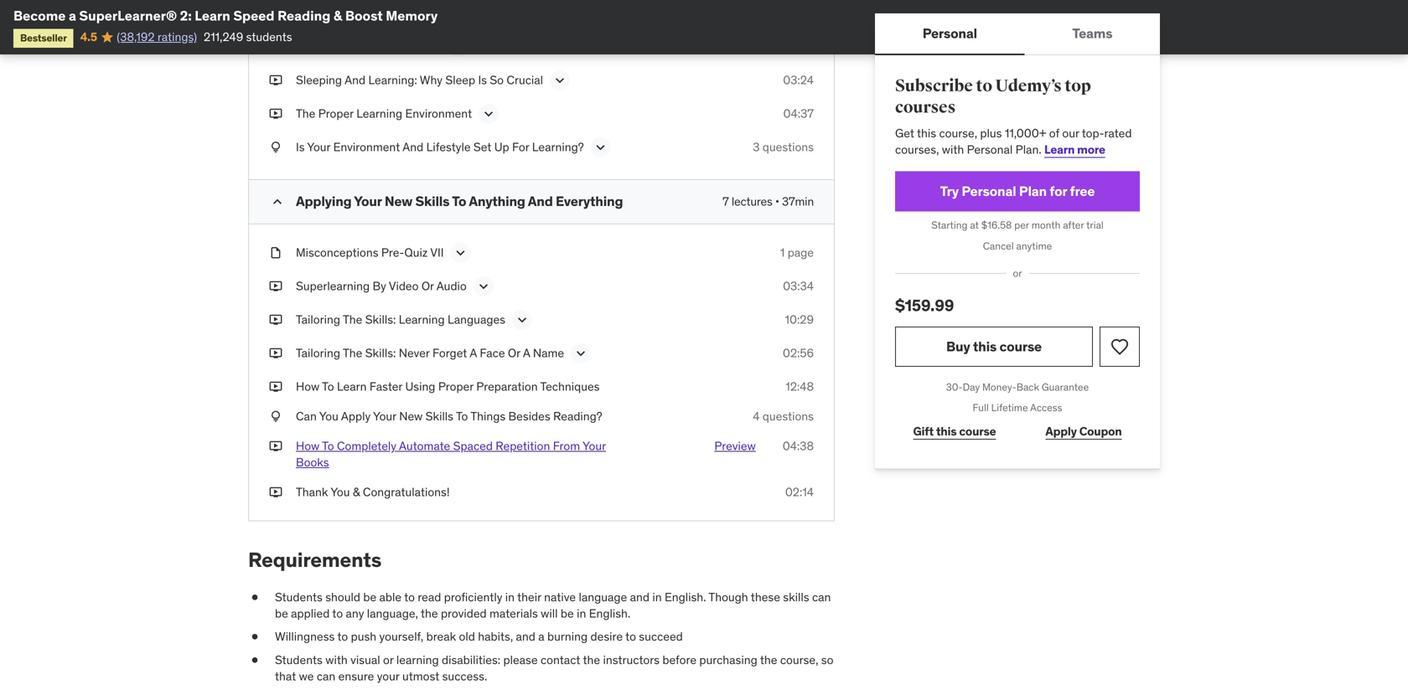 Task type: describe. For each thing, give the bounding box(es) containing it.
xsmall image for superlearning
[[269, 278, 282, 294]]

2:
[[180, 7, 192, 24]]

•
[[775, 194, 779, 209]]

3 questions
[[753, 139, 814, 154]]

free
[[1070, 183, 1095, 200]]

1 vertical spatial skills
[[425, 409, 453, 424]]

with inside get this course, plus 11,000+ of our top-rated courses, with personal plan.
[[942, 142, 964, 157]]

0 horizontal spatial and
[[345, 72, 365, 87]]

memory
[[386, 7, 438, 24]]

quiz for vi
[[404, 39, 428, 54]]

1 horizontal spatial the
[[583, 653, 600, 668]]

willingness
[[275, 630, 335, 645]]

questions for 4 questions
[[763, 409, 814, 424]]

students for students should be able to read proficiently in their native language and in english. though these skills can be applied to any language, the provided materials will be in english.
[[275, 590, 323, 605]]

can you apply your new skills to things besides reading?
[[296, 409, 602, 424]]

to inside the how to completely automate spaced repetition from your books
[[322, 439, 334, 454]]

habits,
[[478, 630, 513, 645]]

their
[[517, 590, 541, 605]]

video
[[389, 278, 419, 294]]

1 horizontal spatial is
[[478, 72, 487, 87]]

can for skills
[[812, 590, 831, 605]]

at
[[970, 219, 979, 232]]

sleeping and learning: why sleep is so crucial
[[296, 72, 543, 87]]

tab list containing personal
[[875, 13, 1160, 55]]

success.
[[442, 669, 487, 684]]

ratings)
[[157, 29, 197, 44]]

set
[[473, 139, 491, 154]]

students should be able to read proficiently in their native language and in english. though these skills can be applied to any language, the provided materials will be in english.
[[275, 590, 831, 622]]

plus
[[980, 126, 1002, 141]]

and inside students should be able to read proficiently in their native language and in english. though these skills can be applied to any language, the provided materials will be in english.
[[630, 590, 649, 605]]

using
[[405, 379, 435, 394]]

0 horizontal spatial &
[[334, 7, 342, 24]]

personal inside get this course, plus 11,000+ of our top-rated courses, with personal plan.
[[967, 142, 1013, 157]]

xsmall image for tailoring
[[269, 312, 282, 328]]

rated
[[1104, 126, 1132, 141]]

face
[[480, 346, 505, 361]]

2 a from the left
[[523, 346, 530, 361]]

apply coupon
[[1045, 424, 1122, 439]]

subscribe
[[895, 76, 973, 96]]

(38,192
[[117, 29, 155, 44]]

03:24
[[783, 72, 814, 87]]

2 vertical spatial personal
[[962, 183, 1016, 200]]

0 horizontal spatial proper
[[318, 106, 354, 121]]

per
[[1014, 219, 1029, 232]]

0 vertical spatial the
[[296, 106, 315, 121]]

0 horizontal spatial apply
[[341, 409, 371, 424]]

your right applying
[[354, 193, 382, 210]]

30-
[[946, 381, 963, 394]]

bestseller
[[20, 31, 67, 44]]

automate
[[399, 439, 450, 454]]

pre- for vi
[[381, 39, 404, 54]]

students for students with visual or learning disabilities: please contact the instructors before purchasing the course, so that we can ensure your utmost success.
[[275, 653, 323, 668]]

that
[[275, 669, 296, 684]]

0 vertical spatial a
[[69, 7, 76, 24]]

your down faster
[[373, 409, 396, 424]]

though
[[709, 590, 748, 605]]

12:48
[[786, 379, 814, 394]]

how for how to completely automate spaced repetition from your books
[[296, 439, 319, 454]]

0 horizontal spatial in
[[505, 590, 515, 605]]

try personal plan for free
[[940, 183, 1095, 200]]

to right able
[[404, 590, 415, 605]]

tailoring for tailoring the skills: never forget a face or a name
[[296, 346, 340, 361]]

1 page from the top
[[788, 39, 814, 54]]

applying your new skills to anything and everything
[[296, 193, 623, 210]]

11,000+
[[1005, 126, 1046, 141]]

course for buy this course
[[999, 338, 1042, 355]]

show lecture description image for tailoring the skills: never forget a face or a name
[[573, 345, 589, 362]]

02:56
[[783, 346, 814, 361]]

why
[[420, 72, 443, 87]]

30-day money-back guarantee full lifetime access
[[946, 381, 1089, 415]]

will
[[541, 606, 558, 622]]

1 vertical spatial new
[[399, 409, 423, 424]]

trial
[[1086, 219, 1104, 232]]

thank
[[296, 485, 328, 500]]

any
[[346, 606, 364, 622]]

push
[[351, 630, 376, 645]]

visual
[[350, 653, 380, 668]]

to left anything
[[452, 193, 466, 210]]

after
[[1063, 219, 1084, 232]]

to up instructors
[[625, 630, 636, 645]]

1 vertical spatial proper
[[438, 379, 473, 394]]

to down should
[[332, 606, 343, 622]]

0 horizontal spatial english.
[[589, 606, 630, 622]]

tailoring the skills: never forget a face or a name
[[296, 346, 564, 361]]

get
[[895, 126, 914, 141]]

5 xsmall image from the top
[[269, 485, 282, 501]]

up
[[494, 139, 509, 154]]

to left things
[[456, 409, 468, 424]]

day
[[963, 381, 980, 394]]

sleeping
[[296, 72, 342, 87]]

1 horizontal spatial be
[[363, 590, 376, 605]]

0 horizontal spatial or
[[421, 278, 434, 294]]

buy
[[946, 338, 970, 355]]

gift this course link
[[895, 415, 1014, 449]]

students with visual or learning disabilities: please contact the instructors before purchasing the course, so that we can ensure your utmost success.
[[275, 653, 833, 684]]

reading
[[277, 7, 331, 24]]

full
[[973, 402, 989, 415]]

show lecture description image for tailoring the skills: learning languages
[[514, 312, 531, 328]]

learning
[[396, 653, 439, 668]]

1 a from the left
[[470, 346, 477, 361]]

course, inside students with visual or learning disabilities: please contact the instructors before purchasing the course, so that we can ensure your utmost success.
[[780, 653, 818, 668]]

udemy's
[[995, 76, 1062, 96]]

access
[[1030, 402, 1062, 415]]

questions for 3 questions
[[763, 139, 814, 154]]

small image
[[269, 193, 286, 210]]

gift this course
[[913, 424, 996, 439]]

show lecture description image for sleeping and learning: why sleep is so crucial
[[552, 72, 568, 89]]

(38,192 ratings)
[[117, 29, 197, 44]]

0 vertical spatial environment
[[405, 106, 472, 121]]

personal button
[[875, 13, 1025, 54]]

read
[[418, 590, 441, 605]]

can
[[296, 409, 317, 424]]

provided
[[441, 606, 487, 622]]

learn more
[[1044, 142, 1105, 157]]

we
[[299, 669, 314, 684]]

boost
[[345, 7, 383, 24]]

0 horizontal spatial is
[[296, 139, 305, 154]]

show lecture description image for is your environment and lifestyle set up for learning?
[[592, 139, 609, 156]]

xsmall image for sleeping
[[269, 72, 282, 88]]

2 1 from the top
[[780, 245, 785, 260]]

04:38
[[783, 439, 814, 454]]

1 vertical spatial and
[[516, 630, 535, 645]]

1 vertical spatial learn
[[1044, 142, 1075, 157]]

for
[[1050, 183, 1067, 200]]

1 1 page from the top
[[780, 39, 814, 54]]

with inside students with visual or learning disabilities: please contact the instructors before purchasing the course, so that we can ensure your utmost success.
[[325, 653, 348, 668]]

get this course, plus 11,000+ of our top-rated courses, with personal plan.
[[895, 126, 1132, 157]]

crucial
[[507, 72, 543, 87]]

0 vertical spatial learning
[[356, 106, 402, 121]]

1 vertical spatial or
[[508, 346, 520, 361]]

courses
[[895, 97, 956, 118]]

superlearning by video or audio
[[296, 278, 467, 294]]

name
[[533, 346, 564, 361]]

apply coupon button
[[1027, 415, 1140, 449]]

skills
[[783, 590, 809, 605]]

2 page from the top
[[788, 245, 814, 260]]

skills: for never
[[365, 346, 396, 361]]

$159.99
[[895, 295, 954, 315]]

2 horizontal spatial in
[[652, 590, 662, 605]]

04:37
[[783, 106, 814, 121]]

the for tailoring the skills: never forget a face or a name
[[343, 346, 362, 361]]



Task type: vqa. For each thing, say whether or not it's contained in the screenshot.
"Plus"
yes



Task type: locate. For each thing, give the bounding box(es) containing it.
cancel
[[983, 240, 1014, 253]]

become a superlearner® 2: learn speed reading & boost memory
[[13, 7, 438, 24]]

1 horizontal spatial or
[[508, 346, 520, 361]]

0 vertical spatial course
[[999, 338, 1042, 355]]

misconceptions pre-quiz vii
[[296, 245, 444, 260]]

1 horizontal spatial or
[[1013, 267, 1022, 280]]

of
[[1049, 126, 1059, 141]]

1 horizontal spatial english.
[[665, 590, 706, 605]]

0 horizontal spatial course
[[959, 424, 996, 439]]

proper
[[318, 106, 354, 121], [438, 379, 473, 394]]

learning up never
[[399, 312, 445, 327]]

2 pre- from the top
[[381, 245, 404, 260]]

2 skills: from the top
[[365, 346, 396, 361]]

tailoring down superlearning
[[296, 312, 340, 327]]

proper up can you apply your new skills to things besides reading?
[[438, 379, 473, 394]]

xsmall image for misconceptions
[[269, 245, 282, 261]]

1 horizontal spatial can
[[812, 590, 831, 605]]

1 vertical spatial misconceptions
[[296, 245, 378, 260]]

with right 'courses,'
[[942, 142, 964, 157]]

is
[[478, 72, 487, 87], [296, 139, 305, 154]]

pre- up video
[[381, 245, 404, 260]]

skills: down superlearning by video or audio at the left top of page
[[365, 312, 396, 327]]

be left applied
[[275, 606, 288, 622]]

anything
[[469, 193, 525, 210]]

2 xsmall image from the top
[[269, 245, 282, 261]]

1 vertical spatial can
[[317, 669, 335, 684]]

1 horizontal spatial in
[[577, 606, 586, 622]]

1 1 from the top
[[780, 39, 785, 54]]

$16.58
[[981, 219, 1012, 232]]

proper down sleeping
[[318, 106, 354, 121]]

you right thank at the bottom left of page
[[331, 485, 350, 500]]

learn up 211,249
[[195, 7, 230, 24]]

0 vertical spatial how
[[296, 379, 319, 394]]

lifetime
[[991, 402, 1028, 415]]

personal up the $16.58 on the top right
[[962, 183, 1016, 200]]

questions up "04:38" at the right bottom of the page
[[763, 409, 814, 424]]

show lecture description image for the proper learning environment
[[480, 105, 497, 122]]

2 students from the top
[[275, 653, 323, 668]]

2 vertical spatial and
[[528, 193, 553, 210]]

course, inside get this course, plus 11,000+ of our top-rated courses, with personal plan.
[[939, 126, 977, 141]]

course
[[999, 338, 1042, 355], [959, 424, 996, 439]]

1 tailoring from the top
[[296, 312, 340, 327]]

0 horizontal spatial environment
[[333, 139, 400, 154]]

1 horizontal spatial a
[[523, 346, 530, 361]]

1 quiz from the top
[[404, 39, 428, 54]]

the inside students should be able to read proficiently in their native language and in english. though these skills can be applied to any language, the provided materials will be in english.
[[421, 606, 438, 622]]

03:34
[[783, 278, 814, 294]]

1 vertical spatial environment
[[333, 139, 400, 154]]

2 misconceptions from the top
[[296, 245, 378, 260]]

students up we
[[275, 653, 323, 668]]

37min
[[782, 194, 814, 209]]

2 horizontal spatial be
[[561, 606, 574, 622]]

0 horizontal spatial or
[[383, 653, 394, 668]]

2 horizontal spatial learn
[[1044, 142, 1075, 157]]

old
[[459, 630, 475, 645]]

this right buy
[[973, 338, 997, 355]]

xsmall image
[[269, 72, 282, 88], [269, 245, 282, 261], [269, 278, 282, 294], [269, 312, 282, 328], [269, 485, 282, 501]]

personal up subscribe
[[923, 25, 977, 42]]

the down sleeping
[[296, 106, 315, 121]]

is left so
[[478, 72, 487, 87]]

course down full
[[959, 424, 996, 439]]

quiz left vii
[[404, 245, 428, 260]]

1 horizontal spatial course
[[999, 338, 1042, 355]]

0 vertical spatial proper
[[318, 106, 354, 121]]

more
[[1077, 142, 1105, 157]]

anytime
[[1016, 240, 1052, 253]]

skills down how to learn faster using proper preparation techniques
[[425, 409, 453, 424]]

apply
[[341, 409, 371, 424], [1045, 424, 1077, 439]]

1 vertical spatial the
[[343, 312, 362, 327]]

audio
[[436, 278, 467, 294]]

&
[[334, 7, 342, 24], [353, 485, 360, 500]]

month
[[1031, 219, 1061, 232]]

0 horizontal spatial be
[[275, 606, 288, 622]]

1 misconceptions from the top
[[296, 39, 378, 54]]

1 vertical spatial how
[[296, 439, 319, 454]]

skills up vii
[[415, 193, 450, 210]]

your up applying
[[307, 139, 330, 154]]

02:14
[[785, 485, 814, 500]]

native
[[544, 590, 576, 605]]

learn down of
[[1044, 142, 1075, 157]]

1 horizontal spatial and
[[630, 590, 649, 605]]

0 horizontal spatial a
[[69, 7, 76, 24]]

course up 'back'
[[999, 338, 1042, 355]]

your inside the how to completely automate spaced repetition from your books
[[582, 439, 606, 454]]

a left face
[[470, 346, 477, 361]]

the down tailoring the skills: learning languages
[[343, 346, 362, 361]]

misconceptions up sleeping
[[296, 39, 378, 54]]

2 horizontal spatial show lecture description image
[[592, 139, 609, 156]]

a left name
[[523, 346, 530, 361]]

1 vertical spatial page
[[788, 245, 814, 260]]

with up ensure
[[325, 653, 348, 668]]

applying
[[296, 193, 352, 210]]

this for get
[[917, 126, 936, 141]]

or
[[421, 278, 434, 294], [508, 346, 520, 361]]

is up applying
[[296, 139, 305, 154]]

spaced
[[453, 439, 493, 454]]

0 vertical spatial course,
[[939, 126, 977, 141]]

this for buy
[[973, 338, 997, 355]]

to up 'books'
[[322, 439, 334, 454]]

faster
[[370, 379, 402, 394]]

1 xsmall image from the top
[[269, 72, 282, 88]]

quiz for vii
[[404, 245, 428, 260]]

sleep
[[445, 72, 475, 87]]

questions
[[763, 139, 814, 154], [763, 409, 814, 424]]

1 skills: from the top
[[365, 312, 396, 327]]

2 tailoring from the top
[[296, 346, 340, 361]]

211,249
[[204, 29, 243, 44]]

1 vertical spatial skills:
[[365, 346, 396, 361]]

4 xsmall image from the top
[[269, 312, 282, 328]]

language,
[[367, 606, 418, 622]]

1 page up '03:34'
[[780, 245, 814, 260]]

break
[[426, 630, 456, 645]]

try personal plan for free link
[[895, 171, 1140, 212]]

misconceptions for misconceptions pre-quiz vi
[[296, 39, 378, 54]]

0 vertical spatial quiz
[[404, 39, 428, 54]]

new up misconceptions pre-quiz vii
[[385, 193, 412, 210]]

1 vertical spatial english.
[[589, 606, 630, 622]]

or left audio at top left
[[421, 278, 434, 294]]

1 questions from the top
[[763, 139, 814, 154]]

& left boost
[[334, 7, 342, 24]]

be left able
[[363, 590, 376, 605]]

and left lifestyle at left
[[403, 139, 423, 154]]

requirements
[[248, 548, 381, 573]]

in up succeed at the left bottom of page
[[652, 590, 662, 605]]

the proper learning environment
[[296, 106, 472, 121]]

0 horizontal spatial can
[[317, 669, 335, 684]]

course,
[[939, 126, 977, 141], [780, 653, 818, 668]]

1 vertical spatial pre-
[[381, 245, 404, 260]]

pre- for vii
[[381, 245, 404, 260]]

0 vertical spatial 1 page
[[780, 39, 814, 54]]

in up burning
[[577, 606, 586, 622]]

misconceptions for misconceptions pre-quiz vii
[[296, 245, 378, 260]]

0 horizontal spatial and
[[516, 630, 535, 645]]

languages
[[448, 312, 505, 327]]

0 vertical spatial skills
[[415, 193, 450, 210]]

and down misconceptions pre-quiz vi
[[345, 72, 365, 87]]

1 page up '03:24'
[[780, 39, 814, 54]]

1 horizontal spatial proper
[[438, 379, 473, 394]]

0 vertical spatial 1
[[780, 39, 785, 54]]

show lecture description image
[[480, 105, 497, 122], [592, 139, 609, 156], [573, 345, 589, 362]]

english. down language
[[589, 606, 630, 622]]

this inside buy this course button
[[973, 338, 997, 355]]

page up '03:34'
[[788, 245, 814, 260]]

0 horizontal spatial a
[[470, 346, 477, 361]]

thank you & congratulations!
[[296, 485, 450, 500]]

can for we
[[317, 669, 335, 684]]

your right from
[[582, 439, 606, 454]]

3 xsmall image from the top
[[269, 278, 282, 294]]

can right skills
[[812, 590, 831, 605]]

2 questions from the top
[[763, 409, 814, 424]]

1 up '03:34'
[[780, 245, 785, 260]]

teams button
[[1025, 13, 1160, 54]]

vii
[[430, 245, 444, 260]]

0 vertical spatial can
[[812, 590, 831, 605]]

in
[[505, 590, 515, 605], [652, 590, 662, 605], [577, 606, 586, 622]]

learn left faster
[[337, 379, 367, 394]]

0 vertical spatial is
[[478, 72, 487, 87]]

a right become at the top
[[69, 7, 76, 24]]

or down anytime
[[1013, 267, 1022, 280]]

0 vertical spatial misconceptions
[[296, 39, 378, 54]]

this right the gift
[[936, 424, 957, 439]]

you for can
[[319, 409, 338, 424]]

1 vertical spatial students
[[275, 653, 323, 668]]

how for how to learn faster using proper preparation techniques
[[296, 379, 319, 394]]

1 vertical spatial quiz
[[404, 245, 428, 260]]

a
[[470, 346, 477, 361], [523, 346, 530, 361]]

show lecture description image right crucial
[[552, 72, 568, 89]]

1 vertical spatial &
[[353, 485, 360, 500]]

or up your
[[383, 653, 394, 668]]

to inside subscribe to udemy's top courses
[[976, 76, 992, 96]]

show lecture description image right learning?
[[592, 139, 609, 156]]

to left the udemy's
[[976, 76, 992, 96]]

learning down learning:
[[356, 106, 402, 121]]

or right face
[[508, 346, 520, 361]]

tab list
[[875, 13, 1160, 55]]

0 vertical spatial this
[[917, 126, 936, 141]]

superlearner®
[[79, 7, 177, 24]]

2 vertical spatial the
[[343, 346, 362, 361]]

be
[[363, 590, 376, 605], [275, 606, 288, 622], [561, 606, 574, 622]]

top-
[[1082, 126, 1104, 141]]

0 vertical spatial show lecture description image
[[480, 105, 497, 122]]

to
[[976, 76, 992, 96], [404, 590, 415, 605], [332, 606, 343, 622], [337, 630, 348, 645], [625, 630, 636, 645]]

a down will
[[538, 630, 544, 645]]

plan.
[[1015, 142, 1041, 157]]

course, left plus
[[939, 126, 977, 141]]

become
[[13, 7, 66, 24]]

0 vertical spatial you
[[319, 409, 338, 424]]

1 horizontal spatial &
[[353, 485, 360, 500]]

2 vertical spatial show lecture description image
[[573, 345, 589, 362]]

2 vertical spatial this
[[936, 424, 957, 439]]

the down desire
[[583, 653, 600, 668]]

students inside students with visual or learning disabilities: please contact the instructors before purchasing the course, so that we can ensure your utmost success.
[[275, 653, 323, 668]]

show lecture description image up set
[[480, 105, 497, 122]]

students inside students should be able to read proficiently in their native language and in english. though these skills can be applied to any language, the provided materials will be in english.
[[275, 590, 323, 605]]

show lecture description image right languages
[[514, 312, 531, 328]]

so
[[490, 72, 504, 87]]

this inside get this course, plus 11,000+ of our top-rated courses, with personal plan.
[[917, 126, 936, 141]]

the for tailoring the skills: learning languages
[[343, 312, 362, 327]]

environment up the is your environment and lifestyle set up for learning?
[[405, 106, 472, 121]]

pre- up learning:
[[381, 39, 404, 54]]

1 horizontal spatial a
[[538, 630, 544, 645]]

1 students from the top
[[275, 590, 323, 605]]

0 vertical spatial students
[[275, 590, 323, 605]]

apply up the "completely"
[[341, 409, 371, 424]]

instructors
[[603, 653, 660, 668]]

1 vertical spatial a
[[538, 630, 544, 645]]

1 vertical spatial course,
[[780, 653, 818, 668]]

the down read
[[421, 606, 438, 622]]

buy this course button
[[895, 327, 1093, 367]]

apply down the access
[[1045, 424, 1077, 439]]

completely
[[337, 439, 396, 454]]

course for gift this course
[[959, 424, 996, 439]]

2 vertical spatial learn
[[337, 379, 367, 394]]

learn more link
[[1044, 142, 1105, 157]]

can inside students with visual or learning disabilities: please contact the instructors before purchasing the course, so that we can ensure your utmost success.
[[317, 669, 335, 684]]

materials
[[489, 606, 538, 622]]

0 vertical spatial &
[[334, 7, 342, 24]]

0 horizontal spatial the
[[421, 606, 438, 622]]

2 1 page from the top
[[780, 245, 814, 260]]

how up can in the left of the page
[[296, 379, 319, 394]]

learning:
[[368, 72, 417, 87]]

english. left though
[[665, 590, 706, 605]]

personal down plus
[[967, 142, 1013, 157]]

apply inside apply coupon button
[[1045, 424, 1077, 439]]

purchasing
[[699, 653, 757, 668]]

1 horizontal spatial course,
[[939, 126, 977, 141]]

or inside students with visual or learning disabilities: please contact the instructors before purchasing the course, so that we can ensure your utmost success.
[[383, 653, 394, 668]]

0 vertical spatial pre-
[[381, 39, 404, 54]]

and right anything
[[528, 193, 553, 210]]

skills: left never
[[365, 346, 396, 361]]

skills:
[[365, 312, 396, 327], [365, 346, 396, 361]]

1 vertical spatial questions
[[763, 409, 814, 424]]

besides
[[508, 409, 550, 424]]

0 vertical spatial personal
[[923, 25, 977, 42]]

1 how from the top
[[296, 379, 319, 394]]

1 vertical spatial with
[[325, 653, 348, 668]]

show lecture description image right name
[[573, 345, 589, 362]]

0 vertical spatial apply
[[341, 409, 371, 424]]

1 horizontal spatial environment
[[405, 106, 472, 121]]

please
[[503, 653, 538, 668]]

how inside the how to completely automate spaced repetition from your books
[[296, 439, 319, 454]]

0 vertical spatial tailoring
[[296, 312, 340, 327]]

with
[[942, 142, 964, 157], [325, 653, 348, 668]]

personal inside button
[[923, 25, 977, 42]]

0 vertical spatial or
[[1013, 267, 1022, 280]]

teams
[[1072, 25, 1112, 42]]

tailoring for tailoring the skills: learning languages
[[296, 312, 340, 327]]

1 vertical spatial 1 page
[[780, 245, 814, 260]]

skills: for learning
[[365, 312, 396, 327]]

0 vertical spatial and
[[345, 72, 365, 87]]

tailoring up can in the left of the page
[[296, 346, 340, 361]]

show lecture description image
[[552, 72, 568, 89], [452, 245, 469, 261], [475, 278, 492, 295], [514, 312, 531, 328]]

the down superlearning
[[343, 312, 362, 327]]

0 horizontal spatial learn
[[195, 7, 230, 24]]

you right can in the left of the page
[[319, 409, 338, 424]]

1 vertical spatial show lecture description image
[[592, 139, 609, 156]]

questions right 3
[[763, 139, 814, 154]]

the right purchasing
[[760, 653, 777, 668]]

1 vertical spatial this
[[973, 338, 997, 355]]

learning?
[[532, 139, 584, 154]]

you for thank
[[331, 485, 350, 500]]

show lecture description image right audio at top left
[[475, 278, 492, 295]]

2 how from the top
[[296, 439, 319, 454]]

coupon
[[1079, 424, 1122, 439]]

how to learn faster using proper preparation techniques
[[296, 379, 600, 394]]

show lecture description image for superlearning by video or audio
[[475, 278, 492, 295]]

and up the please
[[516, 630, 535, 645]]

2 quiz from the top
[[404, 245, 428, 260]]

this up 'courses,'
[[917, 126, 936, 141]]

yourself,
[[379, 630, 423, 645]]

can right we
[[317, 669, 335, 684]]

1 vertical spatial you
[[331, 485, 350, 500]]

everything
[[556, 193, 623, 210]]

this
[[917, 126, 936, 141], [973, 338, 997, 355], [936, 424, 957, 439]]

to
[[452, 193, 466, 210], [322, 379, 334, 394], [456, 409, 468, 424], [322, 439, 334, 454]]

1 vertical spatial learning
[[399, 312, 445, 327]]

reading?
[[553, 409, 602, 424]]

1 up '03:24'
[[780, 39, 785, 54]]

1 horizontal spatial apply
[[1045, 424, 1077, 439]]

1 pre- from the top
[[381, 39, 404, 54]]

and
[[630, 590, 649, 605], [516, 630, 535, 645]]

0 vertical spatial with
[[942, 142, 964, 157]]

disabilities:
[[442, 653, 500, 668]]

this inside gift this course link
[[936, 424, 957, 439]]

for
[[512, 139, 529, 154]]

in up materials
[[505, 590, 515, 605]]

and right language
[[630, 590, 649, 605]]

course inside button
[[999, 338, 1042, 355]]

wishlist image
[[1110, 337, 1130, 357]]

course, left so
[[780, 653, 818, 668]]

quiz left vi
[[404, 39, 428, 54]]

4.5
[[80, 29, 97, 44]]

show lecture description image for misconceptions pre-quiz vii
[[452, 245, 469, 261]]

misconceptions up superlearning
[[296, 245, 378, 260]]

be down native
[[561, 606, 574, 622]]

plan
[[1019, 183, 1047, 200]]

0 vertical spatial new
[[385, 193, 412, 210]]

this for gift
[[936, 424, 957, 439]]

0 vertical spatial page
[[788, 39, 814, 54]]

burning
[[547, 630, 588, 645]]

courses,
[[895, 142, 939, 157]]

preparation
[[476, 379, 538, 394]]

1 horizontal spatial show lecture description image
[[573, 345, 589, 362]]

1 vertical spatial and
[[403, 139, 423, 154]]

how up 'books'
[[296, 439, 319, 454]]

show lecture description image right vii
[[452, 245, 469, 261]]

to left faster
[[322, 379, 334, 394]]

0 horizontal spatial with
[[325, 653, 348, 668]]

xsmall image
[[269, 38, 282, 55], [269, 105, 282, 122], [269, 139, 282, 155], [269, 345, 282, 362], [269, 379, 282, 395], [269, 408, 282, 425], [269, 438, 282, 455], [248, 590, 261, 606], [248, 629, 261, 646], [248, 652, 261, 669]]

page
[[788, 39, 814, 54], [788, 245, 814, 260]]

our
[[1062, 126, 1079, 141]]

can inside students should be able to read proficiently in their native language and in english. though these skills can be applied to any language, the provided materials will be in english.
[[812, 590, 831, 605]]

pre-
[[381, 39, 404, 54], [381, 245, 404, 260]]

students up applied
[[275, 590, 323, 605]]

2 horizontal spatial the
[[760, 653, 777, 668]]

1 horizontal spatial learn
[[337, 379, 367, 394]]

1 horizontal spatial and
[[403, 139, 423, 154]]

to left push
[[337, 630, 348, 645]]

ensure
[[338, 669, 374, 684]]

desire
[[590, 630, 623, 645]]

1 horizontal spatial with
[[942, 142, 964, 157]]



